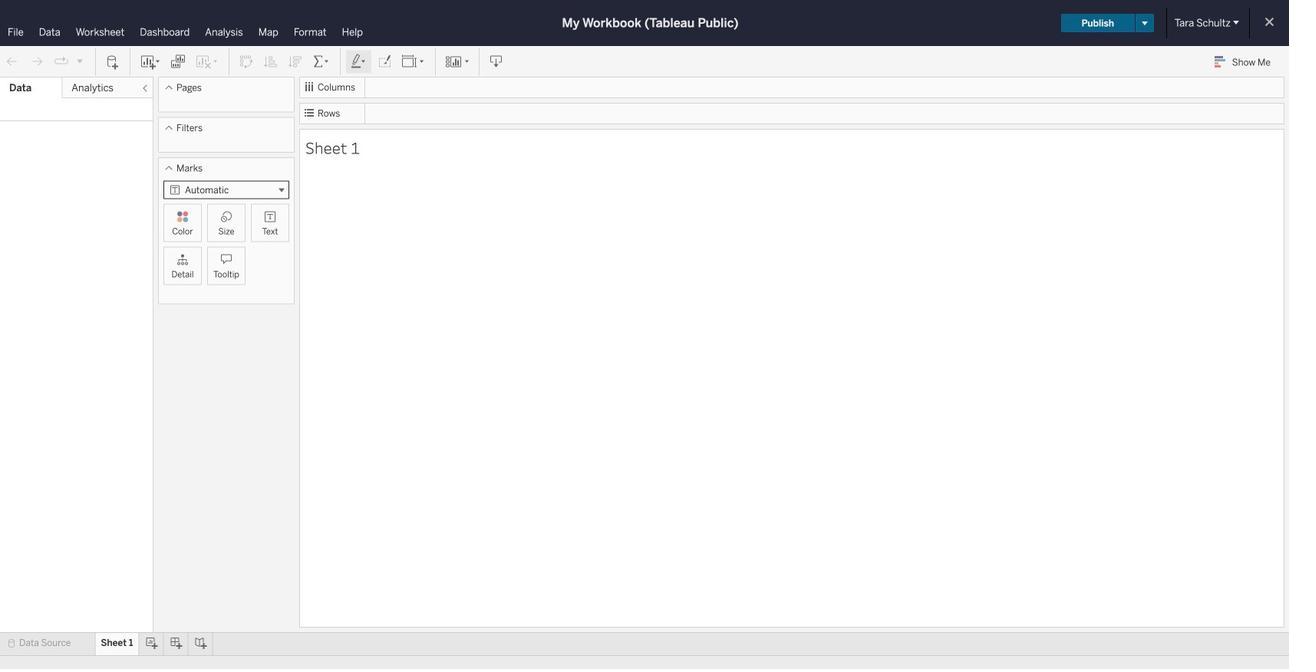 Task type: describe. For each thing, give the bounding box(es) containing it.
swap rows and columns image
[[239, 54, 254, 69]]

sort descending image
[[288, 54, 303, 69]]

fit image
[[402, 54, 426, 69]]

1 horizontal spatial replay animation image
[[75, 56, 84, 65]]



Task type: locate. For each thing, give the bounding box(es) containing it.
show/hide cards image
[[445, 54, 470, 69]]

new worksheet image
[[140, 54, 161, 69]]

totals image
[[312, 54, 331, 69]]

clear sheet image
[[195, 54, 220, 69]]

sort ascending image
[[263, 54, 279, 69]]

collapse image
[[141, 84, 150, 93]]

redo image
[[29, 54, 45, 69]]

download image
[[489, 54, 504, 69]]

replay animation image left new data source icon at the left of the page
[[75, 56, 84, 65]]

0 horizontal spatial replay animation image
[[54, 54, 69, 69]]

replay animation image right the redo image
[[54, 54, 69, 69]]

duplicate image
[[170, 54, 186, 69]]

highlight image
[[350, 54, 368, 69]]

replay animation image
[[54, 54, 69, 69], [75, 56, 84, 65]]

undo image
[[5, 54, 20, 69]]

format workbook image
[[377, 54, 392, 69]]

new data source image
[[105, 54, 121, 69]]



Task type: vqa. For each thing, say whether or not it's contained in the screenshot.
fit icon
yes



